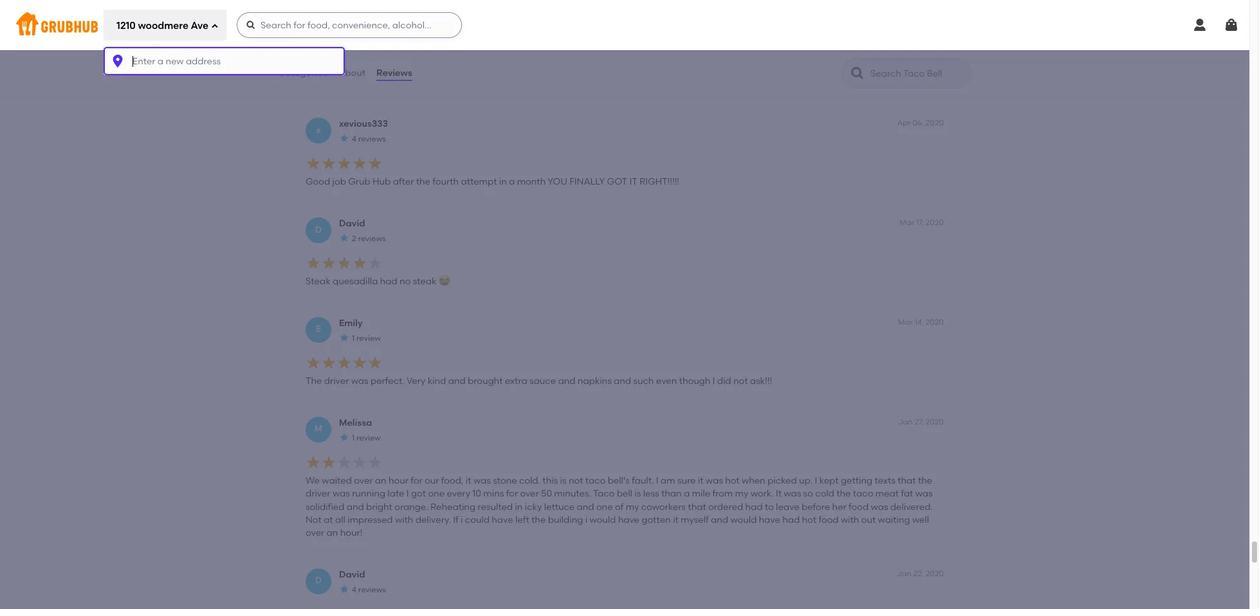 Task type: describe. For each thing, give the bounding box(es) containing it.
at
[[324, 515, 333, 526]]

bell's
[[608, 476, 630, 487]]

1 horizontal spatial it
[[673, 515, 679, 526]]

1210 woodmere ave
[[117, 20, 209, 31]]

mar for the driver was perfect. very kind and brought extra sauce and napkins and such even though i did not ask!!!
[[899, 318, 913, 327]]

6 star icon image from the top
[[339, 584, 350, 595]]

quesadilla
[[333, 276, 378, 287]]

sure
[[678, 476, 696, 487]]

was left 'good'
[[314, 77, 331, 88]]

1 vertical spatial that
[[688, 502, 707, 513]]

was up leave
[[784, 489, 802, 500]]

out
[[862, 515, 876, 526]]

apr 06, 2020
[[898, 118, 944, 127]]

good
[[306, 177, 330, 188]]

was right fat
[[916, 489, 933, 500]]

17,
[[917, 218, 924, 227]]

her
[[833, 502, 847, 513]]

ask!!!
[[750, 376, 773, 387]]

getting
[[841, 476, 873, 487]]

1210
[[117, 20, 136, 31]]

1 horizontal spatial svg image
[[1193, 17, 1208, 33]]

was up 10 on the left bottom
[[474, 476, 491, 487]]

0 horizontal spatial taco
[[586, 476, 606, 487]]

and right kind
[[448, 376, 466, 387]]

person
[[637, 77, 667, 88]]

0 vertical spatial driver
[[324, 376, 349, 387]]

a inside we waited over an hour for our food, it was stone cold. this is not taco bell's fault. i am sure it was hot when picked up. i kept getting texts that the driver was running late i got one every 10 mins for over 50 minutes. taco bell is less than a mile from my work. it was so cold the taco meat fat was solidified and bright orange. reheating resulted in icky lettuce and one of my coworkers that ordered had to leave before her food was delivered. not at all impressed with delivery. if i could have left the building i would have gotten it myself and would have had hot food with out waiting well over an hour!
[[684, 489, 690, 500]]

and left such
[[614, 376, 632, 387]]

our inside we waited over an hour for our food, it was stone cold. this is not taco bell's fault. i am sure it was hot when picked up. i kept getting texts that the driver was running late i got one every 10 mins for over 50 minutes. taco bell is less than a mile from my work. it was so cold the taco meat fat was solidified and bright orange. reheating resulted in icky lettuce and one of my coworkers that ordered had to leave before her food was delivered. not at all impressed with delivery. if i could have left the building i would have gotten it myself and would have had hot food with out waiting well over an hour!
[[425, 476, 439, 487]]

and down minutes.
[[577, 502, 594, 513]]

reheating
[[431, 502, 476, 513]]

finally
[[570, 177, 605, 188]]

e
[[316, 324, 321, 335]]

0 horizontal spatial had
[[380, 276, 398, 287]]

building
[[548, 515, 583, 526]]

good job grub hub after the fourth attempt in a month you finally got it right!!!!!
[[306, 177, 680, 188]]

fourth
[[433, 177, 459, 188]]

perfect.
[[371, 376, 405, 387]]

1 horizontal spatial our
[[732, 77, 746, 88]]

the right after
[[416, 177, 431, 188]]

leave
[[776, 502, 800, 513]]

0 vertical spatial in
[[770, 77, 778, 88]]

to
[[765, 502, 774, 513]]

the up delivered.
[[918, 476, 933, 487]]

d for 2 reviews
[[315, 224, 322, 235]]

1 vertical spatial is
[[635, 489, 641, 500]]

star icon image for quesadilla
[[339, 233, 350, 243]]

0 horizontal spatial one
[[428, 489, 445, 500]]

job
[[333, 177, 346, 188]]

1 horizontal spatial not
[[734, 376, 748, 387]]

d for 4 reviews
[[315, 576, 322, 587]]

22,
[[914, 569, 924, 578]]

ordered
[[709, 502, 744, 513]]

27,
[[915, 417, 924, 426]]

review for an
[[357, 434, 381, 443]]

0 vertical spatial over
[[354, 476, 373, 487]]

could
[[465, 515, 490, 526]]

1 vertical spatial very
[[407, 376, 426, 387]]

apr
[[898, 118, 911, 127]]

search icon image
[[850, 66, 866, 81]]

pouring
[[797, 77, 831, 88]]

10
[[473, 489, 481, 500]]

running
[[352, 489, 386, 500]]

orange.
[[395, 502, 429, 513]]

1 would from the left
[[590, 515, 616, 526]]

1 review for was
[[352, 334, 381, 343]]

i right up.
[[815, 476, 818, 487]]

and down the ordered
[[711, 515, 729, 526]]

2 would from the left
[[731, 515, 757, 526]]

melissa
[[339, 417, 372, 428]]

grub
[[348, 177, 371, 188]]

0 horizontal spatial a
[[509, 177, 515, 188]]

delivered.
[[891, 502, 933, 513]]

the
[[306, 376, 322, 387]]

0 horizontal spatial it
[[306, 77, 312, 88]]

1 horizontal spatial an
[[375, 476, 387, 487]]

0 horizontal spatial for
[[411, 476, 423, 487]]

got
[[411, 489, 426, 500]]

was left fresh
[[450, 77, 467, 88]]

1 review for good
[[352, 35, 381, 44]]

reviews button
[[376, 50, 413, 97]]

the up the her
[[837, 489, 851, 500]]

not inside we waited over an hour for our food, it was stone cold. this is not taco bell's fault. i am sure it was hot when picked up. i kept getting texts that the driver was running late i got one every 10 mins for over 50 minutes. taco bell is less than a mile from my work. it was so cold the taco meat fat was solidified and bright orange. reheating resulted in icky lettuce and one of my coworkers that ordered had to leave before her food was delivered. not at all impressed with delivery. if i could have left the building i would have gotten it myself and would have had hot food with out waiting well over an hour!
[[569, 476, 583, 487]]

gotten
[[642, 515, 671, 526]]

extra
[[505, 376, 528, 387]]

fault.
[[632, 476, 654, 487]]

hour
[[389, 476, 409, 487]]

work.
[[751, 489, 774, 500]]

emily
[[339, 318, 363, 329]]

0 horizontal spatial svg image
[[110, 54, 126, 69]]

main navigation navigation
[[0, 0, 1260, 610]]

0 horizontal spatial over
[[306, 528, 325, 539]]

0 vertical spatial hot
[[726, 476, 740, 487]]

every
[[447, 489, 471, 500]]

s
[[316, 25, 321, 36]]

06,
[[913, 118, 924, 127]]

i left am
[[656, 476, 659, 487]]

2 horizontal spatial food
[[849, 502, 869, 513]]

food,
[[441, 476, 464, 487]]

solidified
[[306, 502, 345, 513]]

jan 22, 2020
[[897, 569, 944, 578]]

delivery.
[[416, 515, 451, 526]]

1 horizontal spatial svg image
[[211, 22, 219, 30]]

myself
[[681, 515, 709, 526]]

1 vertical spatial taco
[[853, 489, 874, 500]]

waited
[[322, 476, 352, 487]]

no
[[400, 276, 411, 287]]

3 have from the left
[[759, 515, 781, 526]]

though
[[679, 376, 711, 387]]

cold
[[816, 489, 835, 500]]

2 horizontal spatial it
[[698, 476, 704, 487]]

0 horizontal spatial taco
[[358, 77, 380, 88]]

driver inside we waited over an hour for our food, it was stone cold. this is not taco bell's fault. i am sure it was hot when picked up. i kept getting texts that the driver was running late i got one every 10 mins for over 50 minutes. taco bell is less than a mile from my work. it was so cold the taco meat fat was solidified and bright orange. reheating resulted in icky lettuce and one of my coworkers that ordered had to leave before her food was delivered. not at all impressed with delivery. if i could have left the building i would have gotten it myself and would have had hot food with out waiting well over an hour!
[[306, 489, 331, 500]]

waiting
[[878, 515, 911, 526]]

2020 for right!!!!!
[[926, 118, 944, 127]]

1 vertical spatial for
[[506, 489, 518, 500]]

0 vertical spatial is
[[560, 476, 567, 487]]

3 reviews from the top
[[358, 586, 386, 595]]

5 2020 from the top
[[926, 569, 944, 578]]

categories button
[[277, 50, 328, 97]]

4 reviews for xevious333
[[352, 135, 386, 144]]

bell.
[[382, 77, 400, 88]]

x
[[316, 125, 321, 136]]

you
[[548, 177, 568, 188]]

the left 'person' on the top right of the page
[[620, 77, 634, 88]]

Enter a new address search field
[[104, 47, 345, 76]]

0 horizontal spatial my
[[626, 502, 639, 513]]

1 vertical spatial one
[[597, 502, 613, 513]]

mar 14, 2020
[[899, 318, 944, 327]]

1 horizontal spatial very
[[548, 77, 567, 88]]

not
[[306, 515, 322, 526]]

from
[[713, 489, 733, 500]]

am
[[661, 476, 676, 487]]

star icon image for waited
[[339, 432, 350, 443]]

bell
[[617, 489, 633, 500]]

when
[[742, 476, 766, 487]]

minutes.
[[554, 489, 592, 500]]

i left did
[[713, 376, 715, 387]]

ave
[[191, 20, 209, 31]]

left
[[516, 515, 530, 526]]

0 horizontal spatial with
[[395, 515, 413, 526]]

0 horizontal spatial an
[[327, 528, 338, 539]]

jan for melissa
[[899, 417, 913, 426]]

reviews for had
[[358, 235, 386, 244]]

hour!
[[340, 528, 363, 539]]

than
[[662, 489, 682, 500]]

reviews
[[377, 67, 412, 78]]

1 horizontal spatial with
[[600, 77, 618, 88]]

the left pouring
[[780, 77, 795, 88]]

2 horizontal spatial svg image
[[1224, 17, 1240, 33]]



Task type: locate. For each thing, give the bounding box(es) containing it.
david down hour!
[[339, 569, 365, 580]]

1 vertical spatial reviews
[[358, 235, 386, 244]]

picked
[[768, 476, 797, 487]]

1 review from the top
[[357, 35, 381, 44]]

2020 for though
[[926, 318, 944, 327]]

driver down we
[[306, 489, 331, 500]]

0 horizontal spatial svg image
[[246, 20, 256, 30]]

i right building
[[586, 515, 588, 526]]

1 vertical spatial over
[[520, 489, 539, 500]]

4 2020 from the top
[[926, 417, 944, 426]]

jan
[[899, 417, 913, 426], [897, 569, 912, 578]]

month
[[517, 177, 546, 188]]

2 vertical spatial 1 review
[[352, 434, 381, 443]]

0 horizontal spatial it
[[466, 476, 472, 487]]

kind
[[428, 376, 446, 387]]

was down waited
[[333, 489, 350, 500]]

3 review from the top
[[357, 434, 381, 443]]

0 vertical spatial svg image
[[211, 22, 219, 30]]

0 vertical spatial my
[[735, 489, 749, 500]]

1 4 reviews from the top
[[352, 135, 386, 144]]

4 for xevious333
[[352, 135, 357, 144]]

we
[[306, 476, 320, 487]]

woodmere
[[138, 20, 189, 31]]

my down when
[[735, 489, 749, 500]]

an down at at the bottom left of page
[[327, 528, 338, 539]]

1 vertical spatial d
[[315, 576, 322, 587]]

have down to
[[759, 515, 781, 526]]

star icon image
[[339, 34, 350, 44], [339, 133, 350, 144], [339, 233, 350, 243], [339, 333, 350, 343], [339, 432, 350, 443], [339, 584, 350, 595]]

our right delivered
[[732, 77, 746, 88]]

mar left 14,
[[899, 318, 913, 327]]

0 horizontal spatial not
[[569, 476, 583, 487]]

everything
[[402, 77, 448, 88]]

it was good taco bell. everything was fresh and correct. very happy with the person who delivered our food in the pouring rain.
[[306, 77, 852, 88]]

0 vertical spatial very
[[548, 77, 567, 88]]

it
[[466, 476, 472, 487], [698, 476, 704, 487], [673, 515, 679, 526]]

steak
[[413, 276, 437, 287]]

2 horizontal spatial in
[[770, 77, 778, 88]]

1 down emily
[[352, 334, 355, 343]]

for up got
[[411, 476, 423, 487]]

50
[[541, 489, 552, 500]]

in left pouring
[[770, 77, 778, 88]]

mar for steak quesadilla had no steak 😭
[[900, 218, 915, 227]]

0 horizontal spatial would
[[590, 515, 616, 526]]

i
[[461, 515, 463, 526], [586, 515, 588, 526]]

2020 for taco
[[926, 417, 944, 426]]

1 horizontal spatial that
[[898, 476, 916, 487]]

0 vertical spatial 1 review
[[352, 35, 381, 44]]

2 1 review from the top
[[352, 334, 381, 343]]

2020 right 17,
[[926, 218, 944, 227]]

driver right the
[[324, 376, 349, 387]]

one right got
[[428, 489, 445, 500]]

it inside we waited over an hour for our food, it was stone cold. this is not taco bell's fault. i am sure it was hot when picked up. i kept getting texts that the driver was running late i got one every 10 mins for over 50 minutes. taco bell is less than a mile from my work. it was so cold the taco meat fat was solidified and bright orange. reheating resulted in icky lettuce and one of my coworkers that ordered had to leave before her food was delivered. not at all impressed with delivery. if i could have left the building i would have gotten it myself and would have had hot food with out waiting well over an hour!
[[776, 489, 782, 500]]

1 review down the melissa
[[352, 434, 381, 443]]

2020 right the 22,
[[926, 569, 944, 578]]

mile
[[692, 489, 711, 500]]

1 vertical spatial 1
[[352, 334, 355, 343]]

mar 17, 2020
[[900, 218, 944, 227]]

1 horizontal spatial in
[[515, 502, 523, 513]]

and down running
[[347, 502, 364, 513]]

1 for m
[[352, 434, 355, 443]]

star icon image down emily
[[339, 333, 350, 343]]

0 vertical spatial david
[[339, 218, 365, 229]]

had left no
[[380, 276, 398, 287]]

so
[[804, 489, 814, 500]]

review down the melissa
[[357, 434, 381, 443]]

jan for david
[[897, 569, 912, 578]]

4 down hour!
[[352, 586, 357, 595]]

good
[[333, 77, 356, 88]]

1 vertical spatial had
[[746, 502, 763, 513]]

2020 right 14,
[[926, 318, 944, 327]]

0 horizontal spatial hot
[[726, 476, 740, 487]]

this
[[543, 476, 558, 487]]

less
[[643, 489, 660, 500]]

1 vertical spatial review
[[357, 334, 381, 343]]

about button
[[338, 50, 366, 97]]

david up 2
[[339, 218, 365, 229]]

taco left bell.
[[358, 77, 380, 88]]

3 2020 from the top
[[926, 318, 944, 327]]

star icon image for job
[[339, 133, 350, 144]]

over up running
[[354, 476, 373, 487]]

0 vertical spatial not
[[734, 376, 748, 387]]

1 vertical spatial mar
[[899, 318, 913, 327]]

2020 right 06,
[[926, 118, 944, 127]]

reviews down hour!
[[358, 586, 386, 595]]

david for 2 reviews
[[339, 218, 365, 229]]

1 review down emily
[[352, 334, 381, 343]]

reviews right 2
[[358, 235, 386, 244]]

xevious333
[[339, 118, 388, 129]]

1 have from the left
[[492, 515, 513, 526]]

got
[[607, 177, 628, 188]]

0 vertical spatial review
[[357, 35, 381, 44]]

it up mile
[[698, 476, 704, 487]]

0 horizontal spatial in
[[499, 177, 507, 188]]

it down picked
[[776, 489, 782, 500]]

0 horizontal spatial that
[[688, 502, 707, 513]]

very
[[548, 77, 567, 88], [407, 376, 426, 387]]

3 1 from the top
[[352, 434, 355, 443]]

2 horizontal spatial with
[[841, 515, 860, 526]]

even
[[656, 376, 677, 387]]

star icon image left 2
[[339, 233, 350, 243]]

our up got
[[425, 476, 439, 487]]

1 star icon image from the top
[[339, 34, 350, 44]]

was up from in the bottom right of the page
[[706, 476, 723, 487]]

in inside we waited over an hour for our food, it was stone cold. this is not taco bell's fault. i am sure it was hot when picked up. i kept getting texts that the driver was running late i got one every 10 mins for over 50 minutes. taco bell is less than a mile from my work. it was so cold the taco meat fat was solidified and bright orange. reheating resulted in icky lettuce and one of my coworkers that ordered had to leave before her food was delivered. not at all impressed with delivery. if i could have left the building i would have gotten it myself and would have had hot food with out waiting well over an hour!
[[515, 502, 523, 513]]

0 vertical spatial one
[[428, 489, 445, 500]]

for
[[411, 476, 423, 487], [506, 489, 518, 500]]

about
[[338, 67, 366, 78]]

1 down sierra at the left top of page
[[352, 35, 355, 44]]

in up left
[[515, 502, 523, 513]]

2 vertical spatial review
[[357, 434, 381, 443]]

0 vertical spatial for
[[411, 476, 423, 487]]

0 vertical spatial 4 reviews
[[352, 135, 386, 144]]

1 vertical spatial not
[[569, 476, 583, 487]]

2 vertical spatial 1
[[352, 434, 355, 443]]

1 reviews from the top
[[358, 135, 386, 144]]

4 for david
[[352, 586, 357, 595]]

food
[[748, 77, 768, 88], [849, 502, 869, 513], [819, 515, 839, 526]]

and
[[493, 77, 510, 88], [448, 376, 466, 387], [558, 376, 576, 387], [614, 376, 632, 387], [347, 502, 364, 513], [577, 502, 594, 513], [711, 515, 729, 526]]

and right fresh
[[493, 77, 510, 88]]

mar left 17,
[[900, 218, 915, 227]]

1 horizontal spatial have
[[618, 515, 640, 526]]

in right attempt
[[499, 177, 507, 188]]

0 horizontal spatial our
[[425, 476, 439, 487]]

1 vertical spatial an
[[327, 528, 338, 539]]

2 4 from the top
[[352, 586, 357, 595]]

0 horizontal spatial very
[[407, 376, 426, 387]]

2 vertical spatial food
[[819, 515, 839, 526]]

1 review down sierra at the left top of page
[[352, 35, 381, 44]]

for down stone
[[506, 489, 518, 500]]

steak quesadilla had no steak 😭
[[306, 276, 450, 287]]

is right bell
[[635, 489, 641, 500]]

the down icky
[[532, 515, 546, 526]]

not right did
[[734, 376, 748, 387]]

0 vertical spatial mar
[[900, 218, 915, 227]]

14,
[[915, 318, 924, 327]]

1 vertical spatial food
[[849, 502, 869, 513]]

steak
[[306, 276, 331, 287]]

0 vertical spatial had
[[380, 276, 398, 287]]

food right delivered
[[748, 77, 768, 88]]

resulted
[[478, 502, 513, 513]]

if
[[453, 515, 459, 526]]

1 vertical spatial david
[[339, 569, 365, 580]]

4 reviews
[[352, 135, 386, 144], [352, 586, 386, 595]]

2 i from the left
[[586, 515, 588, 526]]

had down leave
[[783, 515, 800, 526]]

2 d from the top
[[315, 576, 322, 587]]

stone
[[493, 476, 517, 487]]

have down the resulted
[[492, 515, 513, 526]]

4 reviews for david
[[352, 586, 386, 595]]

taco down getting
[[853, 489, 874, 500]]

such
[[634, 376, 654, 387]]

1 vertical spatial in
[[499, 177, 507, 188]]

svg image down 1210
[[110, 54, 126, 69]]

0 vertical spatial taco
[[358, 77, 380, 88]]

1 2020 from the top
[[926, 118, 944, 127]]

review for perfect.
[[357, 334, 381, 343]]

bright
[[366, 502, 393, 513]]

2 4 reviews from the top
[[352, 586, 386, 595]]

0 vertical spatial food
[[748, 77, 768, 88]]

all
[[335, 515, 346, 526]]

2020 right 27,
[[926, 417, 944, 426]]

1 horizontal spatial hot
[[802, 515, 817, 526]]

star icon image for driver
[[339, 333, 350, 343]]

1 review
[[352, 35, 381, 44], [352, 334, 381, 343], [352, 434, 381, 443]]

2 david from the top
[[339, 569, 365, 580]]

1 vertical spatial jan
[[897, 569, 912, 578]]

review for taco
[[357, 35, 381, 44]]

fat
[[901, 489, 914, 500]]

have down of
[[618, 515, 640, 526]]

4 reviews down hour!
[[352, 586, 386, 595]]

meat
[[876, 489, 899, 500]]

a down the sure
[[684, 489, 690, 500]]

rain.
[[833, 77, 852, 88]]

reviews for grub
[[358, 135, 386, 144]]

taco inside we waited over an hour for our food, it was stone cold. this is not taco bell's fault. i am sure it was hot when picked up. i kept getting texts that the driver was running late i got one every 10 mins for over 50 minutes. taco bell is less than a mile from my work. it was so cold the taco meat fat was solidified and bright orange. reheating resulted in icky lettuce and one of my coworkers that ordered had to leave before her food was delivered. not at all impressed with delivery. if i could have left the building i would have gotten it myself and would have had hot food with out waiting well over an hour!
[[594, 489, 615, 500]]

that up 'myself'
[[688, 502, 707, 513]]

2 review from the top
[[357, 334, 381, 343]]

1 4 from the top
[[352, 135, 357, 144]]

an
[[375, 476, 387, 487], [327, 528, 338, 539]]

4 down xevious333
[[352, 135, 357, 144]]

over down cold.
[[520, 489, 539, 500]]

0 horizontal spatial i
[[461, 515, 463, 526]]

2 horizontal spatial over
[[520, 489, 539, 500]]

0 vertical spatial that
[[898, 476, 916, 487]]

jan 27, 2020
[[899, 417, 944, 426]]

and right "sauce"
[[558, 376, 576, 387]]

star icon image down hour!
[[339, 584, 350, 595]]

2 have from the left
[[618, 515, 640, 526]]

2 2020 from the top
[[926, 218, 944, 227]]

1 horizontal spatial had
[[746, 502, 763, 513]]

taco left bell's
[[586, 476, 606, 487]]

that up fat
[[898, 476, 916, 487]]

Search for food, convenience, alcohol... search field
[[237, 12, 462, 38]]

cold.
[[519, 476, 541, 487]]

it right food,
[[466, 476, 472, 487]]

taco
[[358, 77, 380, 88], [594, 489, 615, 500]]

jan left the 22,
[[897, 569, 912, 578]]

d
[[315, 224, 322, 235], [315, 576, 322, 587]]

would
[[590, 515, 616, 526], [731, 515, 757, 526]]

2 horizontal spatial had
[[783, 515, 800, 526]]

david for 4 reviews
[[339, 569, 365, 580]]

1 horizontal spatial it
[[776, 489, 782, 500]]

3 star icon image from the top
[[339, 233, 350, 243]]

happy
[[569, 77, 597, 88]]

1 for e
[[352, 334, 355, 343]]

in
[[770, 77, 778, 88], [499, 177, 507, 188], [515, 502, 523, 513]]

1 for s
[[352, 35, 355, 44]]

1 vertical spatial 4 reviews
[[352, 586, 386, 595]]

svg image
[[1193, 17, 1208, 33], [1224, 17, 1240, 33], [246, 20, 256, 30]]

1 down the melissa
[[352, 434, 355, 443]]

1 horizontal spatial my
[[735, 489, 749, 500]]

1 vertical spatial it
[[776, 489, 782, 500]]

that
[[898, 476, 916, 487], [688, 502, 707, 513]]

we waited over an hour for our food, it was stone cold. this is not taco bell's fault. i am sure it was hot when picked up. i kept getting texts that the driver was running late i got one every 10 mins for over 50 minutes. taco bell is less than a mile from my work. it was so cold the taco meat fat was solidified and bright orange. reheating resulted in icky lettuce and one of my coworkers that ordered had to leave before her food was delivered. not at all impressed with delivery. if i could have left the building i would have gotten it myself and would have had hot food with out waiting well over an hour!
[[306, 476, 933, 539]]

d down not
[[315, 576, 322, 587]]

was down meat
[[871, 502, 889, 513]]

3 1 review from the top
[[352, 434, 381, 443]]

2 vertical spatial in
[[515, 502, 523, 513]]

0 horizontal spatial is
[[560, 476, 567, 487]]

an up running
[[375, 476, 387, 487]]

star icon image for was
[[339, 34, 350, 44]]

it left 'good'
[[306, 77, 312, 88]]

0 vertical spatial it
[[306, 77, 312, 88]]

jan left 27,
[[899, 417, 913, 426]]

2 1 from the top
[[352, 334, 355, 343]]

very left happy
[[548, 77, 567, 88]]

lettuce
[[544, 502, 575, 513]]

m
[[315, 424, 323, 435]]

2 reviews
[[352, 235, 386, 244]]

one
[[428, 489, 445, 500], [597, 502, 613, 513]]

0 horizontal spatial food
[[748, 77, 768, 88]]

0 vertical spatial reviews
[[358, 135, 386, 144]]

star icon image down the melissa
[[339, 432, 350, 443]]

4
[[352, 135, 357, 144], [352, 586, 357, 595]]

0 horizontal spatial have
[[492, 515, 513, 526]]

is right this
[[560, 476, 567, 487]]

1 review for over
[[352, 434, 381, 443]]

categories
[[278, 67, 327, 78]]

delivered
[[689, 77, 729, 88]]

i right if
[[461, 515, 463, 526]]

it
[[306, 77, 312, 88], [776, 489, 782, 500]]

1 d from the top
[[315, 224, 322, 235]]

0 vertical spatial 1
[[352, 35, 355, 44]]

not up minutes.
[[569, 476, 583, 487]]

hot down before
[[802, 515, 817, 526]]

was
[[314, 77, 331, 88], [450, 77, 467, 88], [351, 376, 369, 387], [474, 476, 491, 487], [706, 476, 723, 487], [333, 489, 350, 500], [784, 489, 802, 500], [916, 489, 933, 500], [871, 502, 889, 513]]

Search Taco Bell search field
[[870, 68, 968, 80]]

4 star icon image from the top
[[339, 333, 350, 343]]

it down coworkers
[[673, 515, 679, 526]]

was left the perfect.
[[351, 376, 369, 387]]

food down the her
[[819, 515, 839, 526]]

svg image right ave
[[211, 22, 219, 30]]

my right of
[[626, 502, 639, 513]]

0 vertical spatial jan
[[899, 417, 913, 426]]

my
[[735, 489, 749, 500], [626, 502, 639, 513]]

late
[[388, 489, 405, 500]]

2 star icon image from the top
[[339, 133, 350, 144]]

over
[[354, 476, 373, 487], [520, 489, 539, 500], [306, 528, 325, 539]]

1 horizontal spatial over
[[354, 476, 373, 487]]

0 vertical spatial our
[[732, 77, 746, 88]]

0 vertical spatial 4
[[352, 135, 357, 144]]

2 reviews from the top
[[358, 235, 386, 244]]

i left got
[[407, 489, 409, 500]]

it
[[630, 177, 638, 188]]

of
[[615, 502, 624, 513]]

1 horizontal spatial would
[[731, 515, 757, 526]]

sauce
[[530, 376, 556, 387]]

before
[[802, 502, 831, 513]]

2 horizontal spatial have
[[759, 515, 781, 526]]

1 1 from the top
[[352, 35, 355, 44]]

1 1 review from the top
[[352, 35, 381, 44]]

5 star icon image from the top
[[339, 432, 350, 443]]

1 vertical spatial driver
[[306, 489, 331, 500]]

0 vertical spatial taco
[[586, 476, 606, 487]]

star icon image down sierra at the left top of page
[[339, 34, 350, 44]]

1 vertical spatial my
[[626, 502, 639, 513]]

kept
[[820, 476, 839, 487]]

the
[[620, 77, 634, 88], [780, 77, 795, 88], [416, 177, 431, 188], [918, 476, 933, 487], [837, 489, 851, 500], [532, 515, 546, 526]]

taco
[[586, 476, 606, 487], [853, 489, 874, 500]]

1 horizontal spatial for
[[506, 489, 518, 500]]

2
[[352, 235, 356, 244]]

food up out
[[849, 502, 869, 513]]

1 i from the left
[[461, 515, 463, 526]]

napkins
[[578, 376, 612, 387]]

1 david from the top
[[339, 218, 365, 229]]

1 horizontal spatial food
[[819, 515, 839, 526]]

coworkers
[[642, 502, 686, 513]]

mar
[[900, 218, 915, 227], [899, 318, 913, 327]]

2 vertical spatial had
[[783, 515, 800, 526]]

1 vertical spatial svg image
[[110, 54, 126, 69]]

review down emily
[[357, 334, 381, 343]]

2 vertical spatial reviews
[[358, 586, 386, 595]]

with down the her
[[841, 515, 860, 526]]

svg image
[[211, 22, 219, 30], [110, 54, 126, 69]]

1 vertical spatial our
[[425, 476, 439, 487]]

with right happy
[[600, 77, 618, 88]]

well
[[913, 515, 930, 526]]

1 vertical spatial hot
[[802, 515, 817, 526]]



Task type: vqa. For each thing, say whether or not it's contained in the screenshot.


